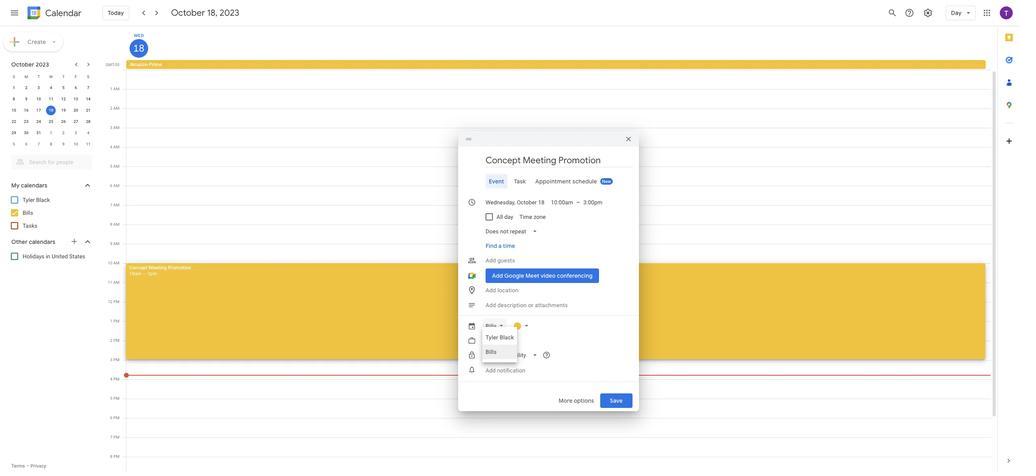 Task type: vqa. For each thing, say whether or not it's contained in the screenshot.


Task type: locate. For each thing, give the bounding box(es) containing it.
calendars up the in
[[29, 239, 55, 246]]

5 am from the top
[[113, 164, 120, 169]]

1 vertical spatial calendars
[[29, 239, 55, 246]]

8 for 8 am
[[110, 222, 112, 227]]

row group containing 1
[[8, 82, 94, 150]]

4 pm from the top
[[113, 358, 120, 363]]

am down the '4 am'
[[113, 164, 120, 169]]

21
[[86, 108, 91, 113]]

to element
[[577, 199, 580, 206]]

27
[[74, 120, 78, 124]]

2 up 3 pm
[[110, 339, 112, 343]]

am for 10 am
[[113, 261, 120, 266]]

2 horizontal spatial –
[[577, 199, 580, 206]]

black inside my calendars list
[[36, 197, 50, 204]]

6 for november 6 element
[[25, 142, 27, 147]]

bills
[[23, 210, 33, 216], [486, 323, 497, 330], [486, 349, 497, 356]]

am up 2 am
[[113, 87, 120, 91]]

9 for 9 am
[[110, 242, 112, 246]]

tyler down my calendars
[[23, 197, 35, 204]]

2 add from the top
[[486, 288, 496, 294]]

2023
[[220, 7, 239, 19], [36, 61, 49, 68]]

calendar element
[[26, 5, 82, 23]]

bills up the "add notification"
[[486, 349, 497, 356]]

bills down the add location
[[486, 323, 497, 330]]

add guests
[[486, 258, 515, 264]]

1 horizontal spatial tab list
[[998, 26, 1020, 450]]

– left 3pm
[[143, 271, 146, 277]]

9 pm from the top
[[113, 455, 120, 460]]

black
[[36, 197, 50, 204], [500, 335, 514, 341]]

row containing 22
[[8, 116, 94, 128]]

pm down 7 pm
[[113, 455, 120, 460]]

2 vertical spatial –
[[26, 464, 29, 470]]

7 for 7 pm
[[110, 436, 112, 440]]

am for 8 am
[[113, 222, 120, 227]]

12 for 12
[[61, 97, 66, 101]]

11 down november 4 element
[[86, 142, 91, 147]]

tyler
[[23, 197, 35, 204], [486, 335, 498, 341]]

gmt-05
[[106, 63, 120, 67]]

5
[[62, 86, 65, 90], [13, 142, 15, 147], [110, 164, 112, 169], [110, 397, 112, 401]]

november 5 element
[[9, 140, 19, 149]]

am up 12 pm
[[113, 281, 120, 285]]

october 2023 grid
[[8, 71, 94, 150]]

2 am from the top
[[113, 106, 120, 111]]

11 inside "element"
[[86, 142, 91, 147]]

new
[[602, 179, 611, 185]]

black inside calendar list box
[[500, 335, 514, 341]]

0 horizontal spatial black
[[36, 197, 50, 204]]

11 for 11 element
[[49, 97, 53, 101]]

wed 18
[[133, 33, 144, 55]]

1 add from the top
[[486, 258, 496, 264]]

pm up 2 pm
[[113, 319, 120, 324]]

4 down 3 pm
[[110, 378, 112, 382]]

am for 3 am
[[113, 126, 120, 130]]

add left the notification
[[486, 368, 496, 374]]

7 pm from the top
[[113, 416, 120, 421]]

10 up 17 in the top of the page
[[36, 97, 41, 101]]

pm down 3 pm
[[113, 378, 120, 382]]

0 horizontal spatial tyler
[[23, 197, 35, 204]]

october for october 18, 2023
[[171, 7, 205, 19]]

0 horizontal spatial tyler black
[[23, 197, 50, 204]]

add down find
[[486, 258, 496, 264]]

8 pm
[[110, 455, 120, 460]]

am up "9 am"
[[113, 222, 120, 227]]

1 horizontal spatial t
[[62, 75, 65, 79]]

9 inside the 18 grid
[[110, 242, 112, 246]]

pm down 4 pm
[[113, 397, 120, 401]]

11 am from the top
[[113, 281, 120, 285]]

1 horizontal spatial october
[[171, 7, 205, 19]]

0 vertical spatial black
[[36, 197, 50, 204]]

pm up 3 pm
[[113, 339, 120, 343]]

0 vertical spatial 18
[[133, 42, 144, 55]]

– inside concept meeting promotion 10am – 3pm
[[143, 271, 146, 277]]

2 horizontal spatial 11
[[108, 281, 112, 285]]

10 element
[[34, 94, 44, 104]]

bills inside my calendars list
[[23, 210, 33, 216]]

1 vertical spatial 18
[[49, 108, 53, 113]]

am up the '4 am'
[[113, 126, 120, 130]]

pm up '1 pm'
[[113, 300, 120, 304]]

6 am from the top
[[113, 184, 120, 188]]

m
[[24, 75, 28, 79]]

18 down wed
[[133, 42, 144, 55]]

0 vertical spatial –
[[577, 199, 580, 206]]

1 vertical spatial black
[[500, 335, 514, 341]]

5 down 29 element
[[13, 142, 15, 147]]

my calendars list
[[2, 194, 100, 233]]

1 horizontal spatial 9
[[62, 142, 65, 147]]

2023 right 18,
[[220, 7, 239, 19]]

2 pm from the top
[[113, 319, 120, 324]]

1 pm from the top
[[113, 300, 120, 304]]

3 up 4 pm
[[110, 358, 112, 363]]

12 for 12 pm
[[108, 300, 112, 304]]

6 pm from the top
[[113, 397, 120, 401]]

tyler up add notification button in the bottom of the page
[[486, 335, 498, 341]]

add for add guests
[[486, 258, 496, 264]]

14 element
[[83, 94, 93, 104]]

5 pm
[[110, 397, 120, 401]]

Start date text field
[[486, 198, 545, 208]]

3 add from the top
[[486, 302, 496, 309]]

8 up "9 am"
[[110, 222, 112, 227]]

t left w
[[37, 75, 40, 79]]

– left end time text box
[[577, 199, 580, 206]]

settings menu image
[[924, 8, 933, 18]]

tyler black up add notification button in the bottom of the page
[[486, 335, 514, 341]]

am for 5 am
[[113, 164, 120, 169]]

8 down november 1 element
[[50, 142, 52, 147]]

10 inside the 18 grid
[[108, 261, 112, 266]]

11
[[49, 97, 53, 101], [86, 142, 91, 147], [108, 281, 112, 285]]

15 element
[[9, 106, 19, 115]]

am down 6 am
[[113, 203, 120, 208]]

row containing concept meeting promotion
[[123, 70, 991, 473]]

2023 down create
[[36, 61, 49, 68]]

3 down 2 am
[[110, 126, 112, 130]]

18, today element
[[46, 106, 56, 115]]

cell containing concept meeting promotion
[[124, 70, 991, 473]]

10 inside 10 element
[[36, 97, 41, 101]]

7 up '8 pm'
[[110, 436, 112, 440]]

4 for 4 pm
[[110, 378, 112, 382]]

time zone button
[[517, 210, 549, 225]]

12 up 19
[[61, 97, 66, 101]]

add for add location
[[486, 288, 496, 294]]

1 vertical spatial october
[[11, 61, 34, 68]]

amazon prime row
[[123, 60, 998, 70]]

add left location
[[486, 288, 496, 294]]

21 element
[[83, 106, 93, 115]]

november 11 element
[[83, 140, 93, 149]]

10 up 11 am
[[108, 261, 112, 266]]

tyler inside my calendars list
[[23, 197, 35, 204]]

18
[[133, 42, 144, 55], [49, 108, 53, 113]]

11 inside the 18 grid
[[108, 281, 112, 285]]

t left f
[[62, 75, 65, 79]]

2 down m
[[25, 86, 27, 90]]

am
[[113, 87, 120, 91], [113, 106, 120, 111], [113, 126, 120, 130], [113, 145, 120, 149], [113, 164, 120, 169], [113, 184, 120, 188], [113, 203, 120, 208], [113, 222, 120, 227], [113, 242, 120, 246], [113, 261, 120, 266], [113, 281, 120, 285]]

0 vertical spatial calendars
[[21, 182, 47, 189]]

12 down 11 am
[[108, 300, 112, 304]]

19 element
[[59, 106, 68, 115]]

create
[[27, 38, 46, 46]]

cell
[[124, 70, 991, 473]]

pm for 2 pm
[[113, 339, 120, 343]]

1 vertical spatial tyler
[[486, 335, 498, 341]]

notification
[[497, 368, 526, 374]]

12 element
[[59, 94, 68, 104]]

tasks
[[23, 223, 37, 229]]

am down "9 am"
[[113, 261, 120, 266]]

31 element
[[34, 128, 44, 138]]

0 horizontal spatial tab list
[[465, 174, 633, 189]]

10
[[36, 97, 41, 101], [74, 142, 78, 147], [108, 261, 112, 266]]

row group
[[8, 82, 94, 150]]

11 element
[[46, 94, 56, 104]]

1 horizontal spatial 10
[[74, 142, 78, 147]]

0 horizontal spatial t
[[37, 75, 40, 79]]

pm for 5 pm
[[113, 397, 120, 401]]

None search field
[[0, 152, 100, 170]]

bills up tasks
[[23, 210, 33, 216]]

october left 18,
[[171, 7, 205, 19]]

18 inside wed 18
[[133, 42, 144, 55]]

cell inside the 18 grid
[[124, 70, 991, 473]]

2 horizontal spatial 9
[[110, 242, 112, 246]]

pm for 4 pm
[[113, 378, 120, 382]]

add notification
[[486, 368, 526, 374]]

8
[[13, 97, 15, 101], [50, 142, 52, 147], [110, 222, 112, 227], [110, 455, 112, 460]]

1 horizontal spatial –
[[143, 271, 146, 277]]

0 vertical spatial 9
[[25, 97, 27, 101]]

0 vertical spatial tyler black
[[23, 197, 50, 204]]

s
[[13, 75, 15, 79], [87, 75, 89, 79]]

1 horizontal spatial 18
[[133, 42, 144, 55]]

3 am from the top
[[113, 126, 120, 130]]

26
[[61, 120, 66, 124]]

11 for november 11 "element"
[[86, 142, 91, 147]]

–
[[577, 199, 580, 206], [143, 271, 146, 277], [26, 464, 29, 470]]

8 up "15" on the left top of the page
[[13, 97, 15, 101]]

12 inside october 2023 grid
[[61, 97, 66, 101]]

pm for 3 pm
[[113, 358, 120, 363]]

amazon
[[130, 62, 148, 67]]

other
[[11, 239, 28, 246]]

add description or attachments
[[486, 302, 568, 309]]

1 for 1 pm
[[110, 319, 112, 324]]

9 am from the top
[[113, 242, 120, 246]]

18 grid
[[103, 26, 998, 473]]

7 am from the top
[[113, 203, 120, 208]]

2 horizontal spatial 10
[[108, 261, 112, 266]]

tab list containing event
[[465, 174, 633, 189]]

1 vertical spatial 9
[[62, 142, 65, 147]]

5 pm from the top
[[113, 378, 120, 382]]

all
[[497, 214, 503, 220]]

22
[[12, 120, 16, 124]]

2 vertical spatial 11
[[108, 281, 112, 285]]

pm for 12 pm
[[113, 300, 120, 304]]

6
[[75, 86, 77, 90], [25, 142, 27, 147], [110, 184, 112, 188], [110, 416, 112, 421]]

zone
[[534, 214, 546, 220]]

row containing 1
[[8, 82, 94, 94]]

october up m
[[11, 61, 34, 68]]

october for october 2023
[[11, 61, 34, 68]]

6 down the 30 element
[[25, 142, 27, 147]]

5 down the '4 am'
[[110, 164, 112, 169]]

8 am from the top
[[113, 222, 120, 227]]

3 pm from the top
[[113, 339, 120, 343]]

calendars for other calendars
[[29, 239, 55, 246]]

add
[[486, 258, 496, 264], [486, 288, 496, 294], [486, 302, 496, 309], [486, 368, 496, 374]]

am for 9 am
[[113, 242, 120, 246]]

3 pm
[[110, 358, 120, 363]]

9 for november 9 element
[[62, 142, 65, 147]]

1 horizontal spatial 12
[[108, 300, 112, 304]]

all day
[[497, 214, 513, 220]]

s right f
[[87, 75, 89, 79]]

find a time
[[486, 243, 515, 250]]

row containing 8
[[8, 94, 94, 105]]

0 horizontal spatial october
[[11, 61, 34, 68]]

30
[[24, 131, 29, 135]]

0 horizontal spatial 18
[[49, 108, 53, 113]]

2 s from the left
[[87, 75, 89, 79]]

4 down "3 am"
[[110, 145, 112, 149]]

11 am
[[108, 281, 120, 285]]

24
[[36, 120, 41, 124]]

10 for the november 10 element
[[74, 142, 78, 147]]

description
[[498, 302, 527, 309]]

1 horizontal spatial tyler black
[[486, 335, 514, 341]]

calendar list box
[[483, 319, 517, 363]]

1 vertical spatial tyler black
[[486, 335, 514, 341]]

am down 1 am
[[113, 106, 120, 111]]

0 vertical spatial 12
[[61, 97, 66, 101]]

12 inside the 18 grid
[[108, 300, 112, 304]]

task
[[514, 178, 526, 185]]

0 vertical spatial 11
[[49, 97, 53, 101]]

9
[[25, 97, 27, 101], [62, 142, 65, 147], [110, 242, 112, 246]]

1 vertical spatial 10
[[74, 142, 78, 147]]

row
[[123, 70, 991, 473], [8, 71, 94, 82], [8, 82, 94, 94], [8, 94, 94, 105], [8, 105, 94, 116], [8, 116, 94, 128], [8, 128, 94, 139], [8, 139, 94, 150]]

1 vertical spatial –
[[143, 271, 146, 277]]

black down description
[[500, 335, 514, 341]]

1 up 2 am
[[110, 87, 112, 91]]

pm up 4 pm
[[113, 358, 120, 363]]

0 vertical spatial 10
[[36, 97, 41, 101]]

1 horizontal spatial s
[[87, 75, 89, 79]]

10am
[[129, 271, 142, 277]]

pm up '8 pm'
[[113, 436, 120, 440]]

pm for 7 pm
[[113, 436, 120, 440]]

1 vertical spatial 12
[[108, 300, 112, 304]]

am down 8 am
[[113, 242, 120, 246]]

3 down '27' element
[[75, 131, 77, 135]]

0 vertical spatial tyler
[[23, 197, 35, 204]]

10 inside the november 10 element
[[74, 142, 78, 147]]

november 6 element
[[21, 140, 31, 149]]

am for 1 am
[[113, 87, 120, 91]]

5 up 12 element
[[62, 86, 65, 90]]

6 pm
[[110, 416, 120, 421]]

row containing s
[[8, 71, 94, 82]]

3 up 10 element
[[38, 86, 40, 90]]

privacy
[[30, 464, 46, 470]]

18 cell
[[45, 105, 57, 116]]

19
[[61, 108, 66, 113]]

0 horizontal spatial s
[[13, 75, 15, 79]]

2 vertical spatial 9
[[110, 242, 112, 246]]

2 t from the left
[[62, 75, 65, 79]]

Search for people text field
[[16, 155, 87, 170]]

End time text field
[[584, 198, 603, 208]]

schedule
[[573, 178, 597, 185]]

black down my calendars dropdown button
[[36, 197, 50, 204]]

1 down 25 "element"
[[50, 131, 52, 135]]

november 4 element
[[83, 128, 93, 138]]

add for add notification
[[486, 368, 496, 374]]

Start time text field
[[551, 198, 573, 208]]

1 horizontal spatial black
[[500, 335, 514, 341]]

4 add from the top
[[486, 368, 496, 374]]

pm down 5 pm
[[113, 416, 120, 421]]

2 for 2 pm
[[110, 339, 112, 343]]

1 for november 1 element
[[50, 131, 52, 135]]

my calendars
[[11, 182, 47, 189]]

concept
[[129, 265, 148, 271]]

tab list
[[998, 26, 1020, 450], [465, 174, 633, 189]]

today button
[[103, 3, 129, 23]]

2 down 1 am
[[110, 106, 112, 111]]

2 vertical spatial 10
[[108, 261, 112, 266]]

0 horizontal spatial 12
[[61, 97, 66, 101]]

27 element
[[71, 117, 81, 127]]

1 down 12 pm
[[110, 319, 112, 324]]

11 down 10 am
[[108, 281, 112, 285]]

s left m
[[13, 75, 15, 79]]

6 down 5 pm
[[110, 416, 112, 421]]

tyler black down my calendars
[[23, 197, 50, 204]]

1 vertical spatial 11
[[86, 142, 91, 147]]

bills for calendar list box
[[486, 349, 497, 356]]

3 inside november 3 element
[[75, 131, 77, 135]]

am up '5 am'
[[113, 145, 120, 149]]

0 horizontal spatial 2023
[[36, 61, 49, 68]]

8 down 7 pm
[[110, 455, 112, 460]]

3 am
[[110, 126, 120, 130]]

gmt-
[[106, 63, 115, 67]]

11 up 18, today element
[[49, 97, 53, 101]]

10 am from the top
[[113, 261, 120, 266]]

7 down 31 element
[[38, 142, 40, 147]]

or
[[528, 302, 534, 309]]

calendars right the my
[[21, 182, 47, 189]]

7 down 6 am
[[110, 203, 112, 208]]

4 down 28 element
[[87, 131, 89, 135]]

18 down 11 element
[[49, 108, 53, 113]]

1 am from the top
[[113, 87, 120, 91]]

add inside button
[[486, 368, 496, 374]]

0 vertical spatial october
[[171, 7, 205, 19]]

november 8 element
[[46, 140, 56, 149]]

0 horizontal spatial 10
[[36, 97, 41, 101]]

november 3 element
[[71, 128, 81, 138]]

– right 'terms'
[[26, 464, 29, 470]]

main drawer image
[[10, 8, 19, 18]]

6 down f
[[75, 86, 77, 90]]

None field
[[483, 225, 544, 239]]

9 up 16
[[25, 97, 27, 101]]

4
[[50, 86, 52, 90], [87, 131, 89, 135], [110, 145, 112, 149], [110, 378, 112, 382]]

17 element
[[34, 106, 44, 115]]

time zone
[[520, 214, 546, 220]]

1 horizontal spatial tyler
[[486, 335, 498, 341]]

am down '5 am'
[[113, 184, 120, 188]]

november 9 element
[[59, 140, 68, 149]]

1 horizontal spatial 2023
[[220, 7, 239, 19]]

november 2 element
[[59, 128, 68, 138]]

9 down november 2 element
[[62, 142, 65, 147]]

9 up 10 am
[[110, 242, 112, 246]]

2 for november 2 element
[[62, 131, 65, 135]]

0 horizontal spatial 11
[[49, 97, 53, 101]]

7
[[87, 86, 89, 90], [38, 142, 40, 147], [110, 203, 112, 208], [110, 436, 112, 440]]

16
[[24, 108, 29, 113]]

amazon prime
[[130, 62, 162, 67]]

calendars
[[21, 182, 47, 189], [29, 239, 55, 246]]

5 down 4 pm
[[110, 397, 112, 401]]

add inside dropdown button
[[486, 258, 496, 264]]

10 down november 3 element
[[74, 142, 78, 147]]

2 vertical spatial bills
[[486, 349, 497, 356]]

14
[[86, 97, 91, 101]]

0 vertical spatial bills
[[23, 210, 33, 216]]

1 horizontal spatial 11
[[86, 142, 91, 147]]

0 horizontal spatial 9
[[25, 97, 27, 101]]

7 inside november 7 element
[[38, 142, 40, 147]]

add down the add location
[[486, 302, 496, 309]]

8 pm from the top
[[113, 436, 120, 440]]

4 am from the top
[[113, 145, 120, 149]]

2 down 26 element at the left top of the page
[[62, 131, 65, 135]]

6 down '5 am'
[[110, 184, 112, 188]]



Task type: describe. For each thing, give the bounding box(es) containing it.
tyler inside calendar list box
[[486, 335, 498, 341]]

attachments
[[535, 302, 568, 309]]

1 vertical spatial bills
[[486, 323, 497, 330]]

7 up '14'
[[87, 86, 89, 90]]

concept meeting promotion 10am – 3pm
[[129, 265, 191, 277]]

other calendars button
[[2, 236, 100, 249]]

row containing 5
[[8, 139, 94, 150]]

1 t from the left
[[37, 75, 40, 79]]

3 for 3 pm
[[110, 358, 112, 363]]

29
[[12, 131, 16, 135]]

promotion
[[168, 265, 191, 271]]

pm for 6 pm
[[113, 416, 120, 421]]

wednesday, october 18, today element
[[130, 39, 148, 58]]

my calendars button
[[2, 179, 100, 192]]

am for 7 am
[[113, 203, 120, 208]]

23
[[24, 120, 29, 124]]

1 s from the left
[[13, 75, 15, 79]]

20
[[74, 108, 78, 113]]

4 down w
[[50, 86, 52, 90]]

1 vertical spatial 2023
[[36, 61, 49, 68]]

25 element
[[46, 117, 56, 127]]

find a time button
[[483, 239, 519, 254]]

terms link
[[11, 464, 25, 470]]

8 for 8 pm
[[110, 455, 112, 460]]

3 for 3 am
[[110, 126, 112, 130]]

am for 6 am
[[113, 184, 120, 188]]

22 element
[[9, 117, 19, 127]]

time
[[503, 243, 515, 250]]

2 for 2 am
[[110, 106, 112, 111]]

add notification button
[[483, 361, 529, 381]]

1 for 1 am
[[110, 87, 112, 91]]

2 am
[[110, 106, 120, 111]]

8 for the november 8 element
[[50, 142, 52, 147]]

28 element
[[83, 117, 93, 127]]

7 am
[[110, 203, 120, 208]]

add other calendars image
[[70, 238, 78, 246]]

10 am
[[108, 261, 120, 266]]

29 element
[[9, 128, 19, 138]]

a
[[499, 243, 502, 250]]

17
[[36, 108, 41, 113]]

united
[[52, 254, 68, 260]]

13
[[74, 97, 78, 101]]

calendar heading
[[44, 7, 82, 19]]

event button
[[486, 174, 507, 189]]

terms
[[11, 464, 25, 470]]

october 2023
[[11, 61, 49, 68]]

am for 11 am
[[113, 281, 120, 285]]

8 am
[[110, 222, 120, 227]]

18,
[[207, 7, 218, 19]]

november 7 element
[[34, 140, 44, 149]]

tyler black inside my calendars list
[[23, 197, 50, 204]]

5 for november 5 element
[[13, 142, 15, 147]]

10 for 10 element
[[36, 97, 41, 101]]

my
[[11, 182, 20, 189]]

am for 4 am
[[113, 145, 120, 149]]

1 up "15" on the left top of the page
[[13, 86, 15, 90]]

23 element
[[21, 117, 31, 127]]

tyler black inside calendar list box
[[486, 335, 514, 341]]

5 am
[[110, 164, 120, 169]]

add location
[[486, 288, 519, 294]]

find
[[486, 243, 497, 250]]

4 am
[[110, 145, 120, 149]]

day
[[951, 9, 962, 17]]

time
[[520, 214, 533, 220]]

meeting
[[149, 265, 167, 271]]

privacy link
[[30, 464, 46, 470]]

7 for 7 am
[[110, 203, 112, 208]]

day
[[505, 214, 513, 220]]

28
[[86, 120, 91, 124]]

task button
[[511, 174, 529, 189]]

new element
[[600, 178, 613, 185]]

1 pm
[[110, 319, 120, 324]]

16 element
[[21, 106, 31, 115]]

13 element
[[71, 94, 81, 104]]

11 for 11 am
[[108, 281, 112, 285]]

appointment schedule
[[536, 178, 597, 185]]

18 inside 18, today element
[[49, 108, 53, 113]]

6 for 6 am
[[110, 184, 112, 188]]

5 for 5 pm
[[110, 397, 112, 401]]

05
[[115, 63, 120, 67]]

0 vertical spatial 2023
[[220, 7, 239, 19]]

holidays
[[23, 254, 44, 260]]

6 am
[[110, 184, 120, 188]]

24 element
[[34, 117, 44, 127]]

add for add description or attachments
[[486, 302, 496, 309]]

calendars for my calendars
[[21, 182, 47, 189]]

location
[[498, 288, 519, 294]]

4 for 4 am
[[110, 145, 112, 149]]

amazon prime button
[[126, 60, 986, 69]]

3 for november 3 element
[[75, 131, 77, 135]]

15
[[12, 108, 16, 113]]

w
[[49, 75, 53, 79]]

0 horizontal spatial –
[[26, 464, 29, 470]]

row containing 15
[[8, 105, 94, 116]]

6 for 6 pm
[[110, 416, 112, 421]]

1 am
[[110, 87, 120, 91]]

guests
[[498, 258, 515, 264]]

2 pm
[[110, 339, 120, 343]]

25
[[49, 120, 53, 124]]

day button
[[946, 3, 976, 23]]

31
[[36, 131, 41, 135]]

4 pm
[[110, 378, 120, 382]]

today
[[108, 9, 124, 17]]

7 for november 7 element
[[38, 142, 40, 147]]

5 for 5 am
[[110, 164, 112, 169]]

am for 2 am
[[113, 106, 120, 111]]

10 for 10 am
[[108, 261, 112, 266]]

f
[[75, 75, 77, 79]]

4 for november 4 element
[[87, 131, 89, 135]]

pm for 1 pm
[[113, 319, 120, 324]]

9 am
[[110, 242, 120, 246]]

row inside the 18 grid
[[123, 70, 991, 473]]

in
[[46, 254, 50, 260]]

Add title text field
[[486, 155, 633, 167]]

26 element
[[59, 117, 68, 127]]

row containing 29
[[8, 128, 94, 139]]

states
[[69, 254, 85, 260]]

october 18, 2023
[[171, 7, 239, 19]]

holidays in united states
[[23, 254, 85, 260]]

add guests button
[[483, 254, 633, 268]]

other calendars
[[11, 239, 55, 246]]

create button
[[3, 32, 63, 52]]

prime
[[149, 62, 162, 67]]

event
[[489, 178, 504, 185]]

7 pm
[[110, 436, 120, 440]]

pm for 8 pm
[[113, 455, 120, 460]]

bills for my calendars list
[[23, 210, 33, 216]]

november 10 element
[[71, 140, 81, 149]]

calendar
[[45, 7, 82, 19]]

appointment
[[536, 178, 571, 185]]

20 element
[[71, 106, 81, 115]]

november 1 element
[[46, 128, 56, 138]]

30 element
[[21, 128, 31, 138]]



